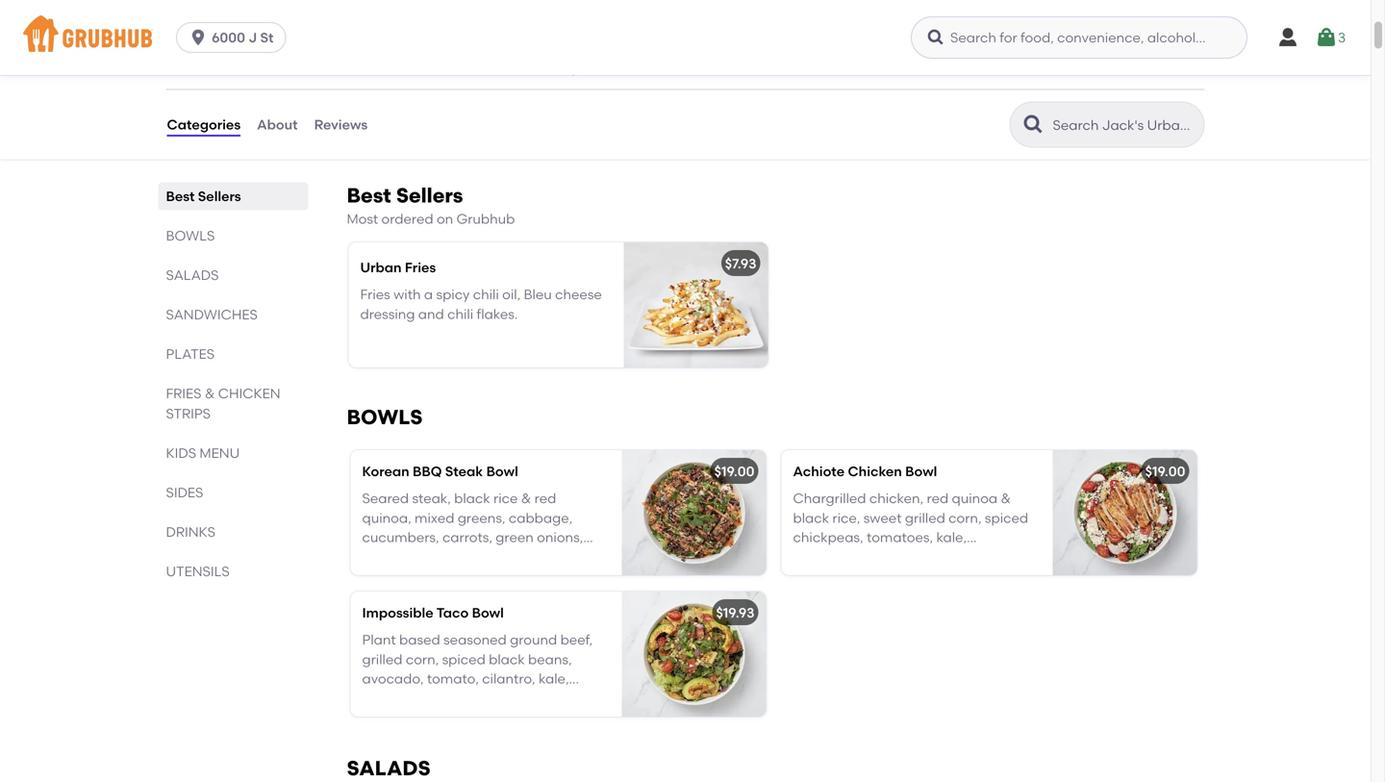 Task type: vqa. For each thing, say whether or not it's contained in the screenshot.
rightmost grilled
yes



Task type: locate. For each thing, give the bounding box(es) containing it.
& right rice
[[521, 490, 531, 507]]

about
[[257, 116, 298, 133]]

chile
[[526, 568, 556, 585]]

salads up the sandwiches
[[166, 267, 219, 283]]

and down romaine,
[[400, 710, 426, 726]]

0 vertical spatial vinaigrette.
[[938, 568, 1012, 585]]

sesame down carrots,
[[419, 549, 469, 565]]

2 $19.00 from the left
[[1145, 463, 1186, 479]]

green
[[496, 529, 534, 546]]

1 vertical spatial spiced
[[442, 651, 486, 668]]

fries down urban
[[360, 286, 390, 303]]

kale,
[[936, 529, 967, 546], [539, 671, 569, 687]]

0 vertical spatial corn,
[[949, 510, 982, 526]]

svg image inside 6000 j st button
[[189, 28, 208, 47]]

kale, up the radish,
[[936, 529, 967, 546]]

corn,
[[949, 510, 982, 526], [406, 651, 439, 668]]

2 horizontal spatial with
[[793, 568, 821, 585]]

plates
[[166, 346, 215, 362]]

plant
[[362, 632, 396, 648]]

black inside chargrilled chicken, red quinoa & black rice, sweet grilled corn, spiced chickpeas, tomatoes, kale, cabbage, pickled radish, and feta, with roasted jalapeno vinaigrette.
[[793, 510, 829, 526]]

bowls
[[166, 228, 215, 244], [347, 405, 423, 429]]

cilantro, inside the "plant based seasoned ground beef, grilled corn, spiced black beans, avocado, tomato,  cilantro, kale, romaine, white cabbage with tortilla strips and jalapeno vinaigrette."
[[482, 671, 535, 687]]

dressing
[[360, 306, 415, 322], [362, 568, 417, 585]]

grilled inside the "plant based seasoned ground beef, grilled corn, spiced black beans, avocado, tomato,  cilantro, kale, romaine, white cabbage with tortilla strips and jalapeno vinaigrette."
[[362, 651, 403, 668]]

greens,
[[458, 510, 506, 526]]

bowl up chicken,
[[905, 463, 937, 479]]

& inside chargrilled chicken, red quinoa & black rice, sweet grilled corn, spiced chickpeas, tomatoes, kale, cabbage, pickled radish, and feta, with roasted jalapeno vinaigrette.
[[1001, 490, 1011, 507]]

0 horizontal spatial &
[[205, 385, 215, 402]]

red inside seared steak, black rice & red quinoa, mixed greens, cabbage, cucumbers, carrots, green onions, cilantro, sesame seeds, sesame dressing and gochujang chile sauce.
[[535, 490, 556, 507]]

avocado,
[[362, 671, 424, 687]]

1 horizontal spatial vinaigrette.
[[938, 568, 1012, 585]]

0 vertical spatial dressing
[[360, 306, 415, 322]]

1 horizontal spatial corn,
[[949, 510, 982, 526]]

jalapeno
[[877, 568, 935, 585], [429, 710, 487, 726]]

best down "categories" button
[[166, 188, 195, 205]]

0 vertical spatial black
[[454, 490, 490, 507]]

rice,
[[833, 510, 860, 526]]

and inside fries with a spicy chili oil, bleu cheese dressing and chili flakes.
[[418, 306, 444, 322]]

and down a
[[418, 306, 444, 322]]

bowl up seasoned
[[472, 604, 504, 621]]

best sellers most ordered on grubhub
[[347, 183, 515, 227]]

kale, inside the "plant based seasoned ground beef, grilled corn, spiced black beans, avocado, tomato,  cilantro, kale, romaine, white cabbage with tortilla strips and jalapeno vinaigrette."
[[539, 671, 569, 687]]

0 vertical spatial chili
[[473, 286, 499, 303]]

best
[[347, 183, 391, 208], [166, 188, 195, 205]]

cabbage
[[462, 690, 522, 707]]

pickled
[[860, 549, 908, 565]]

1 horizontal spatial sellers
[[396, 183, 463, 208]]

and left 'feta,'
[[958, 549, 984, 565]]

&
[[205, 385, 215, 402], [521, 490, 531, 507], [1001, 490, 1011, 507]]

6000
[[212, 29, 245, 46]]

gochujang
[[449, 568, 522, 585]]

and inside chargrilled chicken, red quinoa & black rice, sweet grilled corn, spiced chickpeas, tomatoes, kale, cabbage, pickled radish, and feta, with roasted jalapeno vinaigrette.
[[958, 549, 984, 565]]

1 vertical spatial fries
[[360, 286, 390, 303]]

1 vertical spatial cilantro,
[[482, 671, 535, 687]]

with inside fries with a spicy chili oil, bleu cheese dressing and chili flakes.
[[394, 286, 421, 303]]

0 horizontal spatial bowls
[[166, 228, 215, 244]]

0 vertical spatial kale,
[[936, 529, 967, 546]]

strips
[[362, 710, 397, 726]]

kale, for and
[[936, 529, 967, 546]]

cabbage, up "onions,"
[[509, 510, 573, 526]]

3 button
[[1315, 20, 1346, 55]]

black up chickpeas,
[[793, 510, 829, 526]]

salads
[[166, 267, 219, 283], [347, 756, 431, 781]]

0 horizontal spatial fries
[[360, 286, 390, 303]]

$19.00
[[714, 463, 755, 479], [1145, 463, 1186, 479]]

tomato,
[[427, 671, 479, 687]]

best sellers
[[166, 188, 241, 205]]

chili
[[473, 286, 499, 303], [447, 306, 473, 322]]

cabbage, inside seared steak, black rice & red quinoa, mixed greens, cabbage, cucumbers, carrots, green onions, cilantro, sesame seeds, sesame dressing and gochujang chile sauce.
[[509, 510, 573, 526]]

vinaigrette. down cabbage
[[490, 710, 564, 726]]

black up greens,
[[454, 490, 490, 507]]

sellers for best sellers most ordered on grubhub
[[396, 183, 463, 208]]

beans,
[[528, 651, 572, 668]]

1 vertical spatial corn,
[[406, 651, 439, 668]]

chili down spicy
[[447, 306, 473, 322]]

0 horizontal spatial with
[[394, 286, 421, 303]]

0 horizontal spatial cilantro,
[[362, 549, 415, 565]]

jalapeno inside the "plant based seasoned ground beef, grilled corn, spiced black beans, avocado, tomato,  cilantro, kale, romaine, white cabbage with tortilla strips and jalapeno vinaigrette."
[[429, 710, 487, 726]]

0 vertical spatial jalapeno
[[877, 568, 935, 585]]

1 horizontal spatial best
[[347, 183, 391, 208]]

fries inside fries with a spicy chili oil, bleu cheese dressing and chili flakes.
[[360, 286, 390, 303]]

0 horizontal spatial jalapeno
[[429, 710, 487, 726]]

1 horizontal spatial cabbage,
[[793, 549, 857, 565]]

1 horizontal spatial bowls
[[347, 405, 423, 429]]

red right rice
[[535, 490, 556, 507]]

0 horizontal spatial kale,
[[539, 671, 569, 687]]

st
[[260, 29, 274, 46]]

kale, inside chargrilled chicken, red quinoa & black rice, sweet grilled corn, spiced chickpeas, tomatoes, kale, cabbage, pickled radish, and feta, with roasted jalapeno vinaigrette.
[[936, 529, 967, 546]]

1 vertical spatial black
[[793, 510, 829, 526]]

kale, for with
[[539, 671, 569, 687]]

best inside best sellers most ordered on grubhub
[[347, 183, 391, 208]]

1 red from the left
[[535, 490, 556, 507]]

corn, down quinoa
[[949, 510, 982, 526]]

fries up a
[[405, 259, 436, 275]]

0 horizontal spatial sesame
[[419, 549, 469, 565]]

0 vertical spatial cilantro,
[[362, 549, 415, 565]]

jalapeno down the pickled
[[877, 568, 935, 585]]

spiced inside chargrilled chicken, red quinoa & black rice, sweet grilled corn, spiced chickpeas, tomatoes, kale, cabbage, pickled radish, and feta, with roasted jalapeno vinaigrette.
[[985, 510, 1028, 526]]

1 horizontal spatial kale,
[[936, 529, 967, 546]]

0 horizontal spatial corn,
[[406, 651, 439, 668]]

cilantro,
[[362, 549, 415, 565], [482, 671, 535, 687]]

chickpeas,
[[793, 529, 864, 546]]

0 vertical spatial bowls
[[166, 228, 215, 244]]

1 vertical spatial jalapeno
[[429, 710, 487, 726]]

spiced up tomato,
[[442, 651, 486, 668]]

1 horizontal spatial fries
[[405, 259, 436, 275]]

jalapeno for white
[[429, 710, 487, 726]]

svg image
[[1277, 26, 1300, 49], [1315, 26, 1338, 49], [189, 28, 208, 47]]

vinaigrette. down 'feta,'
[[938, 568, 1012, 585]]

dressing up the impossible
[[362, 568, 417, 585]]

$19.93
[[716, 604, 755, 621]]

grilled up tomatoes,
[[905, 510, 945, 526]]

1 horizontal spatial sesame
[[517, 549, 568, 565]]

0 vertical spatial cabbage,
[[509, 510, 573, 526]]

cabbage, inside chargrilled chicken, red quinoa & black rice, sweet grilled corn, spiced chickpeas, tomatoes, kale, cabbage, pickled radish, and feta, with roasted jalapeno vinaigrette.
[[793, 549, 857, 565]]

1 vertical spatial dressing
[[362, 568, 417, 585]]

1 vertical spatial bowls
[[347, 405, 423, 429]]

svg image
[[926, 28, 946, 47]]

1 horizontal spatial svg image
[[1277, 26, 1300, 49]]

1 horizontal spatial jalapeno
[[877, 568, 935, 585]]

1 vertical spatial with
[[793, 568, 821, 585]]

sesame up chile
[[517, 549, 568, 565]]

with left tortilla
[[526, 690, 553, 707]]

0 horizontal spatial best
[[166, 188, 195, 205]]

svg image inside 3 button
[[1315, 26, 1338, 49]]

bowl up rice
[[486, 463, 518, 479]]

black down ground
[[489, 651, 525, 668]]

menu
[[200, 445, 240, 461]]

1 vertical spatial grilled
[[362, 651, 403, 668]]

1 horizontal spatial spiced
[[985, 510, 1028, 526]]

& inside seared steak, black rice & red quinoa, mixed greens, cabbage, cucumbers, carrots, green onions, cilantro, sesame seeds, sesame dressing and gochujang chile sauce.
[[521, 490, 531, 507]]

& right the fries
[[205, 385, 215, 402]]

reviews
[[314, 116, 368, 133]]

0 horizontal spatial red
[[535, 490, 556, 507]]

2 vertical spatial black
[[489, 651, 525, 668]]

cabbage,
[[509, 510, 573, 526], [793, 549, 857, 565]]

0 horizontal spatial $19.00
[[714, 463, 755, 479]]

6000 j st
[[212, 29, 274, 46]]

1 vertical spatial cabbage,
[[793, 549, 857, 565]]

0 horizontal spatial vinaigrette.
[[490, 710, 564, 726]]

1 vertical spatial kale,
[[539, 671, 569, 687]]

white
[[423, 690, 459, 707]]

red left quinoa
[[927, 490, 949, 507]]

urban fries image
[[624, 242, 768, 367]]

bowls down best sellers
[[166, 228, 215, 244]]

sellers down "categories" button
[[198, 188, 241, 205]]

0 vertical spatial fries
[[405, 259, 436, 275]]

with left roasted
[[793, 568, 821, 585]]

0 horizontal spatial salads
[[166, 267, 219, 283]]

and inside the "plant based seasoned ground beef, grilled corn, spiced black beans, avocado, tomato,  cilantro, kale, romaine, white cabbage with tortilla strips and jalapeno vinaigrette."
[[400, 710, 426, 726]]

spiced
[[985, 510, 1028, 526], [442, 651, 486, 668]]

1 vertical spatial vinaigrette.
[[490, 710, 564, 726]]

vinaigrette. inside the "plant based seasoned ground beef, grilled corn, spiced black beans, avocado, tomato,  cilantro, kale, romaine, white cabbage with tortilla strips and jalapeno vinaigrette."
[[490, 710, 564, 726]]

tortilla
[[556, 690, 598, 707]]

1 horizontal spatial &
[[521, 490, 531, 507]]

and
[[418, 306, 444, 322], [958, 549, 984, 565], [420, 568, 446, 585], [400, 710, 426, 726]]

with left a
[[394, 286, 421, 303]]

cucumbers,
[[362, 529, 439, 546]]

main navigation navigation
[[0, 0, 1371, 75]]

1 horizontal spatial red
[[927, 490, 949, 507]]

corn, down 'based'
[[406, 651, 439, 668]]

and inside seared steak, black rice & red quinoa, mixed greens, cabbage, cucumbers, carrots, green onions, cilantro, sesame seeds, sesame dressing and gochujang chile sauce.
[[420, 568, 446, 585]]

korean bbq steak bowl image
[[622, 450, 766, 575]]

1 vertical spatial salads
[[347, 756, 431, 781]]

Search for food, convenience, alcohol... search field
[[911, 16, 1248, 59]]

dressing down urban
[[360, 306, 415, 322]]

fries with a spicy chili oil, bleu cheese dressing and chili flakes.
[[360, 286, 602, 322]]

sellers
[[396, 183, 463, 208], [198, 188, 241, 205]]

sandwiches
[[166, 306, 258, 323]]

red
[[535, 490, 556, 507], [927, 490, 949, 507]]

best for best sellers
[[166, 188, 195, 205]]

chargrilled
[[793, 490, 866, 507]]

1 horizontal spatial cilantro,
[[482, 671, 535, 687]]

0 vertical spatial grilled
[[905, 510, 945, 526]]

2 horizontal spatial svg image
[[1315, 26, 1338, 49]]

0 horizontal spatial spiced
[[442, 651, 486, 668]]

& right quinoa
[[1001, 490, 1011, 507]]

6000 j st button
[[176, 22, 294, 53]]

kale, down beans,
[[539, 671, 569, 687]]

about button
[[256, 90, 299, 159]]

sesame
[[419, 549, 469, 565], [517, 549, 568, 565]]

2 vertical spatial with
[[526, 690, 553, 707]]

jalapeno down white
[[429, 710, 487, 726]]

0 vertical spatial with
[[394, 286, 421, 303]]

0 vertical spatial salads
[[166, 267, 219, 283]]

2 red from the left
[[927, 490, 949, 507]]

grilled
[[905, 510, 945, 526], [362, 651, 403, 668]]

0 vertical spatial spiced
[[985, 510, 1028, 526]]

reviews button
[[313, 90, 369, 159]]

jalapeno inside chargrilled chicken, red quinoa & black rice, sweet grilled corn, spiced chickpeas, tomatoes, kale, cabbage, pickled radish, and feta, with roasted jalapeno vinaigrette.
[[877, 568, 935, 585]]

2 horizontal spatial &
[[1001, 490, 1011, 507]]

seasoned
[[444, 632, 507, 648]]

jalapeno for pickled
[[877, 568, 935, 585]]

chili up flakes.
[[473, 286, 499, 303]]

cilantro, up cabbage
[[482, 671, 535, 687]]

and up impossible taco bowl
[[420, 568, 446, 585]]

with
[[394, 286, 421, 303], [793, 568, 821, 585], [526, 690, 553, 707]]

bowl
[[486, 463, 518, 479], [905, 463, 937, 479], [472, 604, 504, 621]]

oil,
[[502, 286, 521, 303]]

romaine,
[[362, 690, 420, 707]]

bowls up korean at the left
[[347, 405, 423, 429]]

salads down the strips
[[347, 756, 431, 781]]

1 $19.00 from the left
[[714, 463, 755, 479]]

cabbage, down chickpeas,
[[793, 549, 857, 565]]

cilantro, inside seared steak, black rice & red quinoa, mixed greens, cabbage, cucumbers, carrots, green onions, cilantro, sesame seeds, sesame dressing and gochujang chile sauce.
[[362, 549, 415, 565]]

0 horizontal spatial cabbage,
[[509, 510, 573, 526]]

best up most
[[347, 183, 391, 208]]

korean bbq steak bowl
[[362, 463, 518, 479]]

sides
[[166, 484, 203, 501]]

grilled down plant
[[362, 651, 403, 668]]

sellers up on
[[396, 183, 463, 208]]

1 horizontal spatial with
[[526, 690, 553, 707]]

1 horizontal spatial $19.00
[[1145, 463, 1186, 479]]

1 horizontal spatial grilled
[[905, 510, 945, 526]]

sauce.
[[560, 568, 603, 585]]

sellers inside best sellers most ordered on grubhub
[[396, 183, 463, 208]]

0 horizontal spatial grilled
[[362, 651, 403, 668]]

spiced down quinoa
[[985, 510, 1028, 526]]

with inside chargrilled chicken, red quinoa & black rice, sweet grilled corn, spiced chickpeas, tomatoes, kale, cabbage, pickled radish, and feta, with roasted jalapeno vinaigrette.
[[793, 568, 821, 585]]

vinaigrette. inside chargrilled chicken, red quinoa & black rice, sweet grilled corn, spiced chickpeas, tomatoes, kale, cabbage, pickled radish, and feta, with roasted jalapeno vinaigrette.
[[938, 568, 1012, 585]]

bowl for plant based seasoned ground beef, grilled corn, spiced black beans, avocado, tomato,  cilantro, kale, romaine, white cabbage with tortilla strips and jalapeno vinaigrette.
[[472, 604, 504, 621]]

0 horizontal spatial svg image
[[189, 28, 208, 47]]

0 horizontal spatial sellers
[[198, 188, 241, 205]]

cilantro, down cucumbers,
[[362, 549, 415, 565]]

kids menu
[[166, 445, 240, 461]]

$19.00 for chargrilled chicken, red quinoa & black rice, sweet grilled corn, spiced chickpeas, tomatoes, kale, cabbage, pickled radish, and feta, with roasted jalapeno vinaigrette.
[[1145, 463, 1186, 479]]



Task type: describe. For each thing, give the bounding box(es) containing it.
$7.93
[[725, 255, 757, 272]]

fries
[[166, 385, 202, 402]]

steak
[[445, 463, 483, 479]]

mixed
[[415, 510, 455, 526]]

red inside chargrilled chicken, red quinoa & black rice, sweet grilled corn, spiced chickpeas, tomatoes, kale, cabbage, pickled radish, and feta, with roasted jalapeno vinaigrette.
[[927, 490, 949, 507]]

urban
[[360, 259, 402, 275]]

sellers for best sellers
[[198, 188, 241, 205]]

& for achiote
[[1001, 490, 1011, 507]]

dressing inside seared steak, black rice & red quinoa, mixed greens, cabbage, cucumbers, carrots, green onions, cilantro, sesame seeds, sesame dressing and gochujang chile sauce.
[[362, 568, 417, 585]]

seared
[[362, 490, 409, 507]]

based
[[399, 632, 440, 648]]

chicken,
[[870, 490, 924, 507]]

radish,
[[911, 549, 955, 565]]

categories
[[167, 116, 241, 133]]

fries & chicken strips
[[166, 385, 281, 422]]

spicy
[[436, 286, 470, 303]]

$2.99 delivery
[[492, 59, 578, 76]]

ordered
[[381, 211, 433, 227]]

most
[[347, 211, 378, 227]]

urban fries
[[360, 259, 436, 275]]

beef,
[[560, 632, 593, 648]]

on
[[437, 211, 453, 227]]

Search Jack's Urban Eats search field
[[1051, 116, 1198, 134]]

& inside the fries & chicken strips
[[205, 385, 215, 402]]

spiced inside the "plant based seasoned ground beef, grilled corn, spiced black beans, avocado, tomato,  cilantro, kale, romaine, white cabbage with tortilla strips and jalapeno vinaigrette."
[[442, 651, 486, 668]]

delivery
[[528, 59, 578, 76]]

strips
[[166, 406, 211, 422]]

svg image for 3
[[1315, 26, 1338, 49]]

3
[[1338, 29, 1346, 46]]

grubhub
[[457, 211, 515, 227]]

a
[[424, 286, 433, 303]]

bowl for chargrilled chicken, red quinoa & black rice, sweet grilled corn, spiced chickpeas, tomatoes, kale, cabbage, pickled radish, and feta, with roasted jalapeno vinaigrette.
[[905, 463, 937, 479]]

search icon image
[[1022, 113, 1045, 136]]

feta,
[[987, 549, 1017, 565]]

corn, inside chargrilled chicken, red quinoa & black rice, sweet grilled corn, spiced chickpeas, tomatoes, kale, cabbage, pickled radish, and feta, with roasted jalapeno vinaigrette.
[[949, 510, 982, 526]]

categories button
[[166, 90, 242, 159]]

sweet
[[864, 510, 902, 526]]

carrots,
[[442, 529, 492, 546]]

ground
[[510, 632, 557, 648]]

chicken
[[218, 385, 281, 402]]

cheese
[[555, 286, 602, 303]]

chargrilled chicken, red quinoa & black rice, sweet grilled corn, spiced chickpeas, tomatoes, kale, cabbage, pickled radish, and feta, with roasted jalapeno vinaigrette.
[[793, 490, 1028, 585]]

chicken
[[848, 463, 902, 479]]

dressing inside fries with a spicy chili oil, bleu cheese dressing and chili flakes.
[[360, 306, 415, 322]]

steak,
[[412, 490, 451, 507]]

corn, inside the "plant based seasoned ground beef, grilled corn, spiced black beans, avocado, tomato,  cilantro, kale, romaine, white cabbage with tortilla strips and jalapeno vinaigrette."
[[406, 651, 439, 668]]

vinaigrette. for with
[[490, 710, 564, 726]]

utensils
[[166, 563, 230, 580]]

drinks
[[166, 524, 215, 540]]

taco
[[436, 604, 469, 621]]

j
[[249, 29, 257, 46]]

2 sesame from the left
[[517, 549, 568, 565]]

$2.99
[[492, 59, 524, 76]]

impossible taco bowl image
[[622, 591, 766, 717]]

kids
[[166, 445, 196, 461]]

quinoa,
[[362, 510, 411, 526]]

achiote
[[793, 463, 845, 479]]

best for best sellers most ordered on grubhub
[[347, 183, 391, 208]]

impossible taco bowl
[[362, 604, 504, 621]]

black inside seared steak, black rice & red quinoa, mixed greens, cabbage, cucumbers, carrots, green onions, cilantro, sesame seeds, sesame dressing and gochujang chile sauce.
[[454, 490, 490, 507]]

grilled inside chargrilled chicken, red quinoa & black rice, sweet grilled corn, spiced chickpeas, tomatoes, kale, cabbage, pickled radish, and feta, with roasted jalapeno vinaigrette.
[[905, 510, 945, 526]]

svg image for 6000 j st
[[189, 28, 208, 47]]

seeds,
[[473, 549, 514, 565]]

tomatoes,
[[867, 529, 933, 546]]

plant based seasoned ground beef, grilled corn, spiced black beans, avocado, tomato,  cilantro, kale, romaine, white cabbage with tortilla strips and jalapeno vinaigrette.
[[362, 632, 598, 726]]

black inside the "plant based seasoned ground beef, grilled corn, spiced black beans, avocado, tomato,  cilantro, kale, romaine, white cabbage with tortilla strips and jalapeno vinaigrette."
[[489, 651, 525, 668]]

with inside the "plant based seasoned ground beef, grilled corn, spiced black beans, avocado, tomato,  cilantro, kale, romaine, white cabbage with tortilla strips and jalapeno vinaigrette."
[[526, 690, 553, 707]]

achiote chicken bowl image
[[1053, 450, 1197, 575]]

bbq
[[413, 463, 442, 479]]

quinoa
[[952, 490, 998, 507]]

1 vertical spatial chili
[[447, 306, 473, 322]]

seared steak, black rice & red quinoa, mixed greens, cabbage, cucumbers, carrots, green onions, cilantro, sesame seeds, sesame dressing and gochujang chile sauce.
[[362, 490, 603, 585]]

1 horizontal spatial salads
[[347, 756, 431, 781]]

1 sesame from the left
[[419, 549, 469, 565]]

bleu
[[524, 286, 552, 303]]

rice
[[494, 490, 518, 507]]

korean
[[362, 463, 409, 479]]

vinaigrette. for and
[[938, 568, 1012, 585]]

roasted
[[824, 568, 874, 585]]

onions,
[[537, 529, 583, 546]]

flakes.
[[477, 306, 518, 322]]

achiote chicken bowl
[[793, 463, 937, 479]]

impossible
[[362, 604, 434, 621]]

& for korean
[[521, 490, 531, 507]]

$19.00 for seared steak, black rice & red quinoa, mixed greens, cabbage, cucumbers, carrots, green onions, cilantro, sesame seeds, sesame dressing and gochujang chile sauce.
[[714, 463, 755, 479]]



